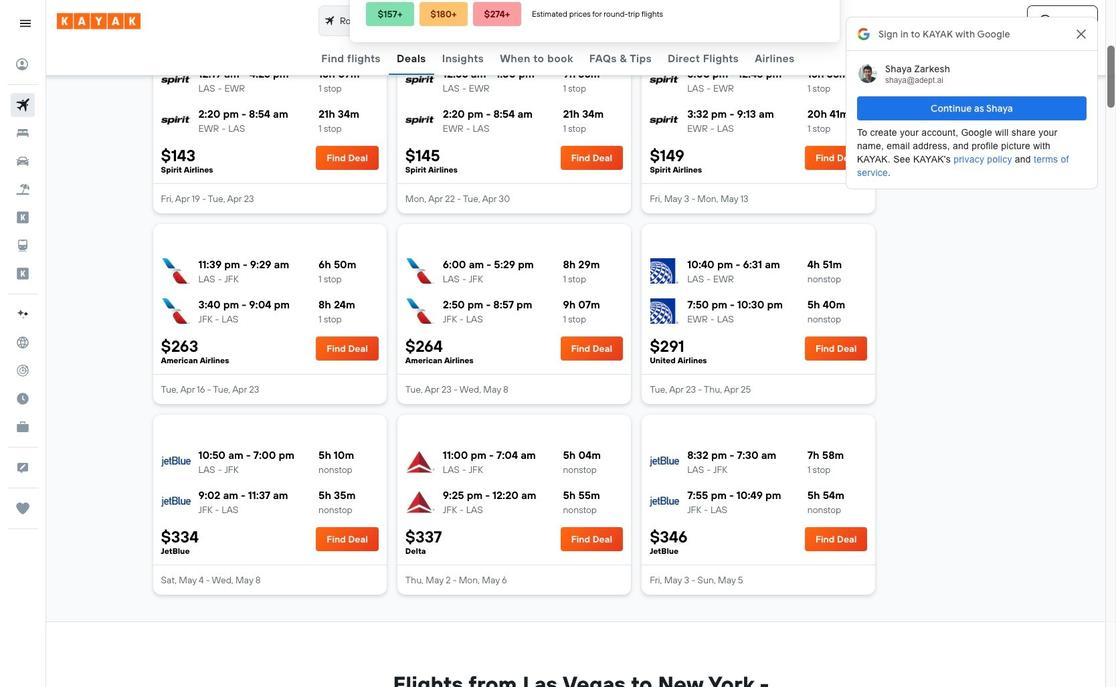 Task type: vqa. For each thing, say whether or not it's contained in the screenshot.
Hotels icon
yes



Task type: describe. For each thing, give the bounding box(es) containing it.
find trains icon image
[[11, 234, 35, 258]]

find packages icon image
[[11, 177, 35, 201]]

best time to travel icon image
[[11, 387, 35, 411]]

hotels icon image
[[11, 121, 35, 145]]

flights icon image
[[11, 93, 35, 117]]

missing string [business_nav_title] icon image
[[11, 415, 35, 439]]

travel planning tool powered by our data and ai icon element
[[11, 303, 35, 327]]

navigation menu image
[[19, 17, 32, 30]]

flight tracker icon image
[[11, 359, 35, 383]]



Task type: locate. For each thing, give the bounding box(es) containing it.
None search field
[[317, 5, 803, 36]]

trips icon image
[[11, 497, 35, 521]]

submit feedback about our site image
[[11, 456, 35, 480]]

cars icon image
[[11, 149, 35, 173]]

travel planning tool powered by our data and ai icon image
[[16, 308, 29, 321]]

explore kayak icon image
[[11, 331, 35, 355]]



